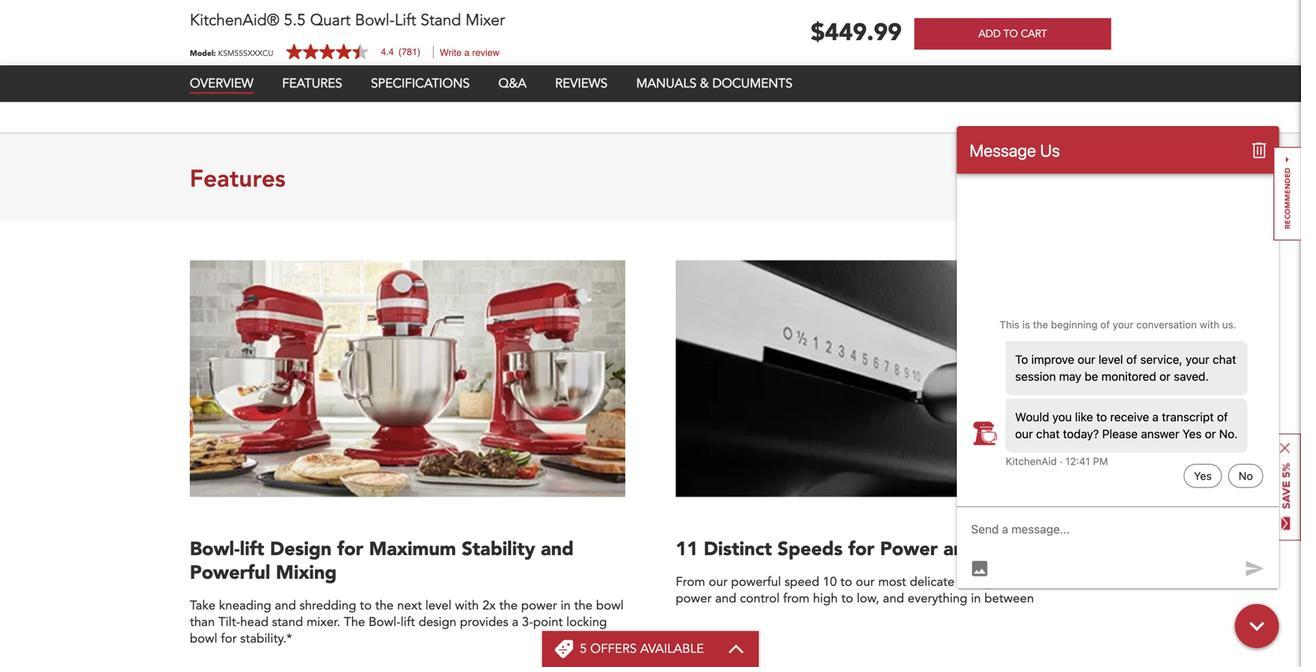 Task type: vqa. For each thing, say whether or not it's contained in the screenshot.
the rightmost  image
yes



Task type: locate. For each thing, give the bounding box(es) containing it.
5 offers available
[[580, 641, 704, 658]]

0 horizontal spatial a
[[464, 47, 470, 58]]

2 (1) from the top
[[211, 49, 225, 66]]

manuals & documents
[[636, 75, 793, 92]]

$449.99
[[811, 17, 902, 49]]

0 horizontal spatial our
[[709, 574, 728, 591]]

bowl left tilt- in the bottom left of the page
[[190, 630, 217, 648]]

0 horizontal spatial in
[[561, 597, 571, 615]]

1 horizontal spatial lift
[[401, 614, 415, 631]]

1 our from the left
[[709, 574, 728, 591]]

1 vertical spatial a
[[512, 614, 519, 631]]

0 horizontal spatial bowl
[[190, 630, 217, 648]]

bowl-
[[355, 9, 395, 31], [190, 537, 240, 563], [369, 614, 401, 631]]

add
[[979, 27, 1001, 41]]

2 vertical spatial bowl-
[[369, 614, 401, 631]]

mixing
[[276, 560, 337, 586]]

features
[[282, 75, 342, 92], [190, 162, 286, 193]]

0 horizontal spatial for
[[221, 630, 237, 648]]

provides
[[460, 614, 509, 631]]

with
[[455, 597, 479, 615]]

(1) up 'model: ksm55sxxxcu' in the top left of the page
[[211, 23, 225, 41]]

in left between
[[971, 590, 981, 608]]

delicate
[[910, 574, 955, 591]]

maximum
[[369, 537, 456, 563]]

for left head
[[221, 630, 237, 648]]

4.4
[[381, 46, 394, 58]]

our left most
[[856, 574, 875, 591]]

0 horizontal spatial lift
[[240, 537, 264, 563]]

11
[[676, 537, 698, 563]]

control
[[982, 537, 1049, 563]]

to right shredding
[[360, 597, 372, 615]]

our
[[709, 574, 728, 591], [856, 574, 875, 591]]

bowl- up take
[[190, 537, 240, 563]]

shredding
[[300, 597, 356, 615]]

power up promo tag image
[[521, 597, 557, 615]]

a right write
[[464, 47, 470, 58]]

for inside bowl-lift design for maximum stability and powerful mixing
[[337, 537, 364, 563]]

bowl- right the in the bottom of the page
[[369, 614, 401, 631]]

write a review button
[[440, 47, 500, 58]]

to left low,
[[842, 590, 854, 608]]

offers
[[591, 641, 637, 658]]

power inside from our powerful speed 10 to our most delicate 1/2 speed, this mixer has power and control from high to low, and everything in between
[[676, 590, 712, 608]]

a left 3- on the bottom
[[512, 614, 519, 631]]

the
[[375, 597, 394, 615], [499, 597, 518, 615], [574, 597, 593, 615]]

0 vertical spatial lift
[[240, 537, 264, 563]]

a
[[464, 47, 470, 58], [512, 614, 519, 631]]

1 (1) from the top
[[211, 23, 225, 41]]

2 horizontal spatial for
[[849, 537, 875, 563]]

cart
[[1021, 27, 1047, 41]]

dough
[[272, 23, 309, 41]]

head
[[240, 614, 269, 631]]

bowl- up 4.4
[[355, 9, 395, 31]]

to
[[841, 574, 853, 591], [842, 590, 854, 608], [360, 597, 372, 615]]

the left next
[[375, 597, 394, 615]]

1 horizontal spatial our
[[856, 574, 875, 591]]

1  image from the left
[[190, 234, 626, 525]]

and right head
[[275, 597, 296, 615]]

to right 10
[[841, 574, 853, 591]]

in inside take kneading and shredding to the next level with 2x the power in the bowl than tilt-head stand mixer. the bowl-lift design provides a 3-point locking bowl for stability.*
[[561, 597, 571, 615]]

3 the from the left
[[574, 597, 593, 615]]

1 horizontal spatial the
[[499, 597, 518, 615]]

in right 3- on the bottom
[[561, 597, 571, 615]]

speed
[[785, 574, 820, 591]]

 image for maximum
[[190, 234, 626, 525]]

0 vertical spatial bowl-
[[355, 9, 395, 31]]

promo tag image
[[555, 640, 574, 659]]

most
[[879, 574, 907, 591]]

lift
[[240, 537, 264, 563], [401, 614, 415, 631]]

1 vertical spatial features
[[190, 162, 286, 193]]

the right 2x
[[499, 597, 518, 615]]

power
[[676, 590, 712, 608], [521, 597, 557, 615]]

1 horizontal spatial power
[[676, 590, 712, 608]]

from
[[783, 590, 810, 608]]

0 horizontal spatial  image
[[190, 234, 626, 525]]

and
[[541, 537, 574, 563], [944, 537, 977, 563], [715, 590, 737, 608], [883, 590, 904, 608], [275, 597, 296, 615]]

for for power
[[849, 537, 875, 563]]

kitchenaid® 5.5 quart bowl-lift stand mixer
[[190, 9, 505, 31]]

review
[[472, 47, 500, 58]]

(1) left 6- at the top left of the page
[[211, 49, 225, 66]]

to
[[1004, 27, 1018, 41]]

the right point
[[574, 597, 593, 615]]

1 horizontal spatial for
[[337, 537, 364, 563]]

take kneading and shredding to the next level with 2x the power in the bowl than tilt-head stand mixer. the bowl-lift design provides a 3-point locking bowl for stability.*
[[190, 597, 624, 648]]

quart
[[310, 9, 351, 31]]

0 vertical spatial (1)
[[211, 23, 225, 41]]

a inside take kneading and shredding to the next level with 2x the power in the bowl than tilt-head stand mixer. the bowl-lift design provides a 3-point locking bowl for stability.*
[[512, 614, 519, 631]]

stand
[[421, 9, 461, 31]]

&
[[700, 75, 709, 92]]

this
[[1022, 574, 1042, 591]]

specifications link
[[371, 75, 470, 92]]

high
[[813, 590, 838, 608]]

for right design
[[337, 537, 364, 563]]

recommendations image
[[1274, 147, 1302, 241]]

2  image from the left
[[676, 234, 1112, 525]]

in
[[971, 590, 981, 608], [561, 597, 571, 615]]

0 horizontal spatial power
[[521, 597, 557, 615]]

write a review
[[440, 47, 500, 58]]

wire
[[240, 49, 264, 66]]

2 horizontal spatial the
[[574, 597, 593, 615]]

and left control
[[715, 590, 737, 608]]

for
[[337, 537, 364, 563], [849, 537, 875, 563], [221, 630, 237, 648]]

add to cart button
[[915, 18, 1112, 50]]

for left power at the right of the page
[[849, 537, 875, 563]]

2 the from the left
[[499, 597, 518, 615]]

power down 11
[[676, 590, 712, 608]]

1 vertical spatial (1)
[[211, 49, 225, 66]]

bowl- inside bowl-lift design for maximum stability and powerful mixing
[[190, 537, 240, 563]]

1 vertical spatial bowl-
[[190, 537, 240, 563]]

0 vertical spatial bowl
[[596, 597, 624, 615]]

and right stability
[[541, 537, 574, 563]]

mixer.
[[307, 614, 341, 631]]

2 our from the left
[[856, 574, 875, 591]]

hook
[[312, 23, 340, 41]]

design
[[419, 614, 457, 631]]

reviews
[[555, 75, 608, 92]]

4.4 (781)
[[381, 46, 421, 58]]

add to cart
[[979, 27, 1047, 41]]

low,
[[857, 590, 880, 608]]

1 horizontal spatial in
[[971, 590, 981, 608]]

1 vertical spatial lift
[[401, 614, 415, 631]]

specifications
[[371, 75, 470, 92]]

to inside take kneading and shredding to the next level with 2x the power in the bowl than tilt-head stand mixer. the bowl-lift design provides a 3-point locking bowl for stability.*
[[360, 597, 372, 615]]

1 horizontal spatial a
[[512, 614, 519, 631]]

6-
[[229, 49, 240, 66]]

our right from
[[709, 574, 728, 591]]

11 distinct speeds for power and control
[[676, 537, 1049, 563]]

1 horizontal spatial  image
[[676, 234, 1112, 525]]

powerful
[[731, 574, 781, 591]]

10
[[823, 574, 837, 591]]

heading
[[580, 641, 704, 658]]

and inside take kneading and shredding to the next level with 2x the power in the bowl than tilt-head stand mixer. the bowl-lift design provides a 3-point locking bowl for stability.*
[[275, 597, 296, 615]]

reviews link
[[555, 75, 608, 92]]

bowl up offers
[[596, 597, 624, 615]]

3-
[[522, 614, 533, 631]]

0 horizontal spatial the
[[375, 597, 394, 615]]

 image
[[190, 234, 626, 525], [676, 234, 1112, 525]]



Task type: describe. For each thing, give the bounding box(es) containing it.
and inside bowl-lift design for maximum stability and powerful mixing
[[541, 537, 574, 563]]

bowl- inside take kneading and shredding to the next level with 2x the power in the bowl than tilt-head stand mixer. the bowl-lift design provides a 3-point locking bowl for stability.*
[[369, 614, 401, 631]]

kneading
[[219, 597, 271, 615]]

ksm55sxxxcu
[[218, 48, 274, 59]]

distinct
[[704, 537, 772, 563]]

and right low,
[[883, 590, 904, 608]]

mixer
[[466, 9, 505, 31]]

(1) coated dough hook (1) 6-wire whip
[[211, 23, 340, 66]]

between
[[985, 590, 1034, 608]]

power
[[880, 537, 938, 563]]

q&a link
[[499, 75, 527, 92]]

has
[[1081, 574, 1100, 591]]

coated
[[229, 23, 268, 41]]

0 vertical spatial a
[[464, 47, 470, 58]]

close image
[[1280, 443, 1290, 453]]

speeds
[[778, 537, 843, 563]]

for for maximum
[[337, 537, 364, 563]]

control
[[740, 590, 780, 608]]

write
[[440, 47, 462, 58]]

heading containing 5
[[580, 641, 704, 658]]

0 vertical spatial features
[[282, 75, 342, 92]]

chevron icon image
[[728, 644, 745, 654]]

documents
[[713, 75, 793, 92]]

lift inside take kneading and shredding to the next level with 2x the power in the bowl than tilt-head stand mixer. the bowl-lift design provides a 3-point locking bowl for stability.*
[[401, 614, 415, 631]]

features link
[[282, 75, 342, 92]]

(781)
[[399, 46, 421, 58]]

speed,
[[981, 574, 1019, 591]]

mixer
[[1046, 574, 1077, 591]]

for inside take kneading and shredding to the next level with 2x the power in the bowl than tilt-head stand mixer. the bowl-lift design provides a 3-point locking bowl for stability.*
[[221, 630, 237, 648]]

from
[[676, 574, 705, 591]]

level
[[426, 597, 452, 615]]

5.5
[[284, 9, 306, 31]]

1 the from the left
[[375, 597, 394, 615]]

locking
[[567, 614, 607, 631]]

everything
[[908, 590, 968, 608]]

kitchenaid®
[[190, 9, 280, 31]]

q&a
[[499, 75, 527, 92]]

overview link
[[190, 75, 254, 94]]

point
[[533, 614, 563, 631]]

lift inside bowl-lift design for maximum stability and powerful mixing
[[240, 537, 264, 563]]

available
[[641, 641, 704, 658]]

in inside from our powerful speed 10 to our most delicate 1/2 speed, this mixer has power and control from high to low, and everything in between
[[971, 590, 981, 608]]

manuals
[[636, 75, 697, 92]]

1 vertical spatial bowl
[[190, 630, 217, 648]]

1/2
[[958, 574, 977, 591]]

stability
[[462, 537, 535, 563]]

the
[[344, 614, 365, 631]]

2x
[[483, 597, 496, 615]]

model:
[[190, 48, 216, 59]]

next
[[397, 597, 422, 615]]

lift
[[395, 9, 416, 31]]

powerful
[[190, 560, 270, 586]]

take
[[190, 597, 216, 615]]

than
[[190, 614, 215, 631]]

design
[[270, 537, 332, 563]]

5
[[580, 641, 587, 658]]

bowl-lift design for maximum stability and powerful mixing
[[190, 537, 574, 586]]

stability.*
[[240, 630, 292, 648]]

power inside take kneading and shredding to the next level with 2x the power in the bowl than tilt-head stand mixer. the bowl-lift design provides a 3-point locking bowl for stability.*
[[521, 597, 557, 615]]

whip
[[267, 49, 294, 66]]

overview
[[190, 75, 254, 92]]

manuals & documents link
[[636, 75, 793, 92]]

 image for power
[[676, 234, 1112, 525]]

model: ksm55sxxxcu
[[190, 48, 274, 59]]

and up 1/2
[[944, 537, 977, 563]]

from our powerful speed 10 to our most delicate 1/2 speed, this mixer has power and control from high to low, and everything in between
[[676, 574, 1100, 608]]

stand
[[272, 614, 303, 631]]

tilt-
[[218, 614, 240, 631]]

1 horizontal spatial bowl
[[596, 597, 624, 615]]



